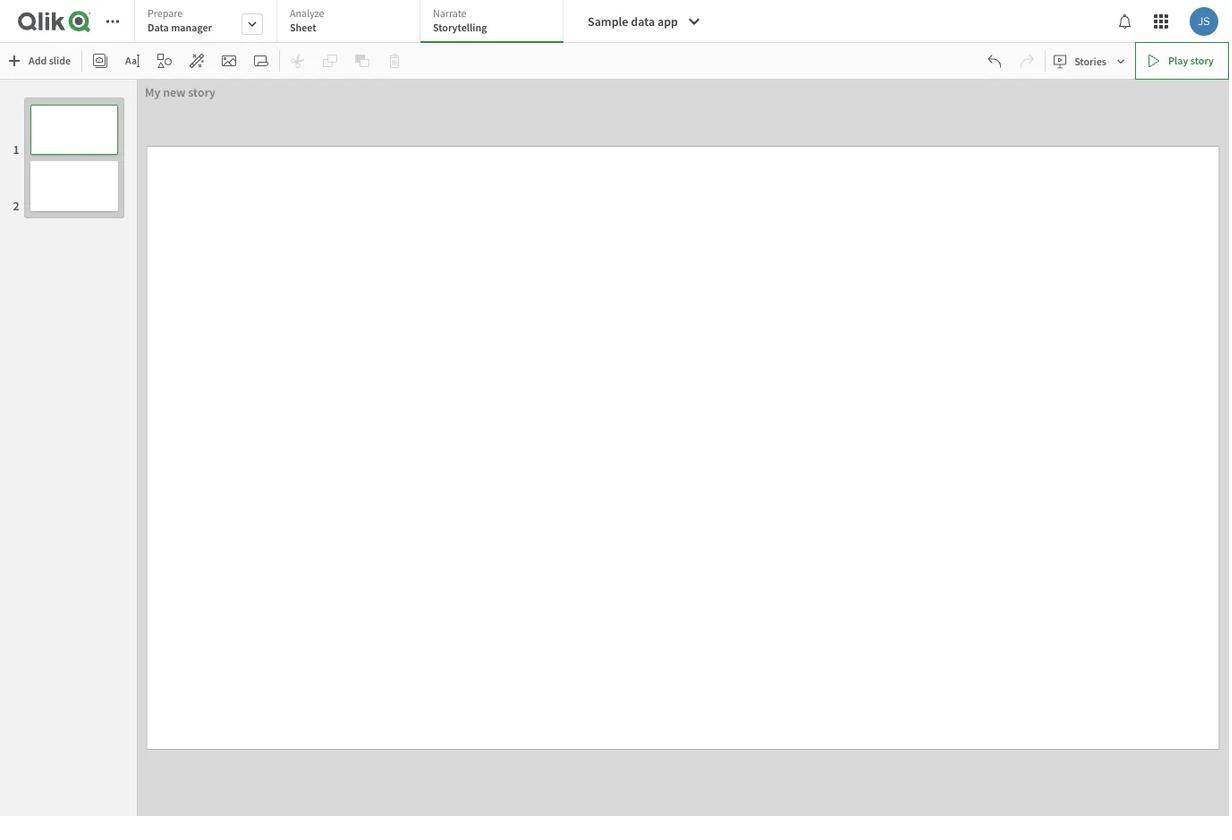 Task type: describe. For each thing, give the bounding box(es) containing it.
john smith image
[[1191, 7, 1219, 36]]

stories
[[1075, 54, 1107, 68]]

new
[[163, 84, 186, 100]]

stories button
[[1050, 47, 1132, 76]]

sample data app
[[588, 13, 678, 30]]

play
[[1169, 54, 1189, 68]]

data
[[631, 13, 655, 30]]

0 horizontal spatial story
[[188, 84, 216, 100]]

story inside "button"
[[1191, 54, 1215, 68]]

narrate storytelling
[[433, 6, 487, 34]]

snapshot library image
[[93, 54, 107, 68]]

sample
[[588, 13, 629, 30]]

shapes library image
[[158, 54, 172, 68]]

sheet library image
[[254, 54, 269, 68]]

slide
[[49, 54, 71, 68]]

application containing sample data app
[[0, 0, 1230, 816]]

add slide
[[29, 54, 71, 68]]

narrate
[[433, 6, 467, 20]]

play story
[[1169, 54, 1215, 68]]

add slide button
[[4, 47, 78, 75]]

sheet
[[290, 21, 317, 34]]

tab list containing prepare
[[134, 0, 570, 45]]

app
[[658, 13, 678, 30]]



Task type: vqa. For each thing, say whether or not it's contained in the screenshot.
CUSTOMER NUMBER menu item
no



Task type: locate. For each thing, give the bounding box(es) containing it.
tab list
[[134, 0, 570, 45]]

prepare
[[148, 6, 183, 20]]

media objects image
[[222, 54, 236, 68]]

story right new
[[188, 84, 216, 100]]

data
[[148, 21, 169, 34]]

sample data app button
[[577, 7, 712, 36]]

manager
[[171, 21, 212, 34]]

analyze sheet
[[290, 6, 324, 34]]

text objects image
[[125, 54, 140, 68]]

0 vertical spatial story
[[1191, 54, 1215, 68]]

add
[[29, 54, 47, 68]]

effects library image
[[190, 54, 204, 68]]

1 horizontal spatial story
[[1191, 54, 1215, 68]]

story right "play"
[[1191, 54, 1215, 68]]

my
[[145, 84, 161, 100]]

play story button
[[1136, 42, 1230, 80]]

application
[[0, 0, 1230, 816]]

story
[[1191, 54, 1215, 68], [188, 84, 216, 100]]

my new story
[[145, 84, 216, 100]]

storytelling
[[433, 21, 487, 34]]

analyze
[[290, 6, 324, 20]]

prepare data manager
[[148, 6, 212, 34]]

1 vertical spatial story
[[188, 84, 216, 100]]

undo image
[[988, 54, 1003, 68]]



